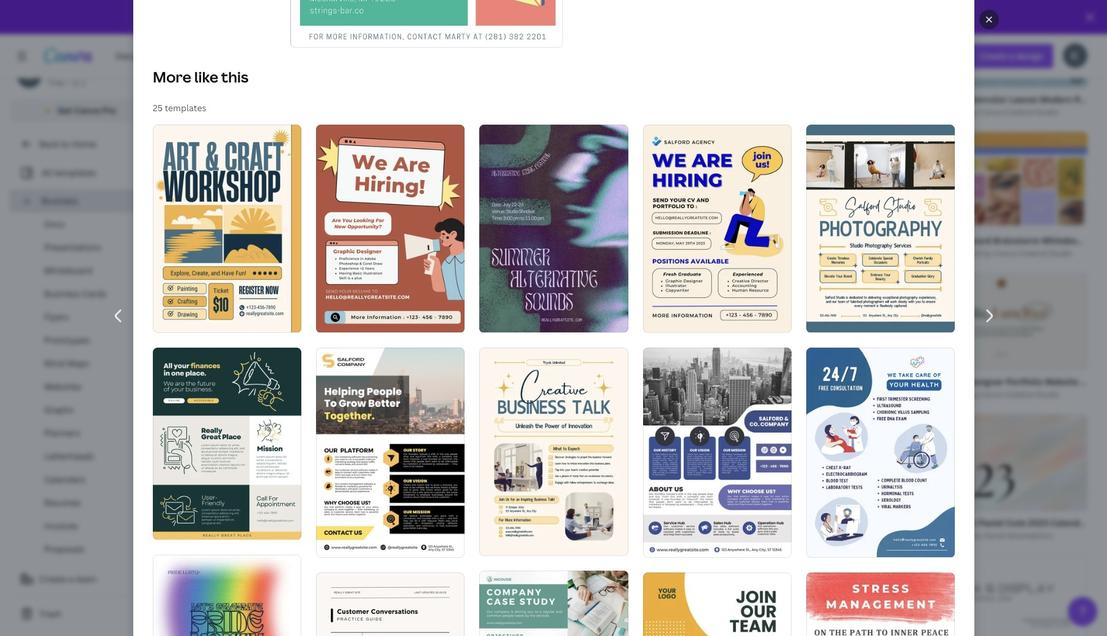Task type: describe. For each thing, give the bounding box(es) containing it.
0 horizontal spatial calendar
[[940, 531, 972, 541]]

black and white simple personal business card business card by elversa
[[193, 241, 391, 265]]

open
[[684, 436, 707, 447]]

all
[[42, 167, 52, 179]]

project  general proposal image
[[916, 556, 1088, 637]]

cards
[[83, 288, 107, 300]]

studio inside blue green red music icons open mic night flyer flyer by canva creative studio
[[652, 449, 675, 460]]

mind maps
[[44, 358, 89, 369]]

0 vertical spatial resume
[[1075, 94, 1108, 105]]

studio inside sales invoice professional doc in black pink purple tactile 3d style invoice by canva creative studio
[[286, 109, 310, 119]]

get
[[57, 105, 72, 116]]

for
[[475, 11, 488, 23]]

resumes
[[44, 497, 81, 509]]

white and pink doodle handwritten mind map brainstorm brainstorm by noisy frame
[[754, 347, 995, 371]]

planner up planner by lucie sindelkova 'link'
[[482, 567, 515, 579]]

docs
[[44, 218, 65, 230]]

website by canva creative studio
[[940, 390, 1060, 400]]

black and white simple personal business card link
[[193, 241, 391, 254]]

simple clean minimalist planner planner by lucie sindelkova
[[380, 567, 515, 591]]

presentation
[[754, 219, 799, 230]]

the
[[490, 11, 505, 23]]

offer.
[[624, 11, 646, 23]]

by inside colorful organic project proposal proposal by cristina culubret
[[600, 164, 609, 174]]

presentation by olmos carlos link
[[754, 219, 901, 231]]

and
[[218, 241, 235, 253]]

report
[[380, 293, 404, 303]]

0 horizontal spatial whiteboard
[[44, 265, 92, 276]]

pink inside 'pink minimalist weekly planner planner by kaleidographix'
[[380, 12, 398, 24]]

project
[[860, 206, 890, 217]]

map for graph
[[394, 415, 412, 427]]

flyers
[[44, 311, 69, 323]]

calendars
[[44, 474, 86, 486]]

home
[[72, 138, 96, 150]]

1 vertical spatial flyer
[[567, 449, 584, 460]]

red and yellow minimalist law firm letterhead image
[[729, 386, 901, 629]]

free
[[49, 78, 64, 88]]

canva inside blue watercolor leaves modern resume resume by canva creative studio
[[981, 107, 1003, 118]]

blue watercolor leaves modern resume image
[[916, 0, 1088, 88]]

green minimalist company case study flyer portrait image
[[479, 571, 628, 637]]

tactile
[[406, 95, 434, 107]]

style
[[449, 95, 471, 107]]

planner down 🎁
[[380, 26, 407, 36]]

2 horizontal spatial whiteboard
[[1042, 235, 1091, 246]]

to
[[61, 138, 70, 150]]

sales invoice professional doc in black pink purple tactile 3d style link
[[193, 95, 471, 108]]

limited
[[569, 11, 601, 23]]

back to home
[[39, 138, 96, 150]]

1 horizontal spatial flyer
[[751, 436, 772, 447]]

website by canva creative studio link
[[940, 389, 1088, 401]]

and
[[780, 347, 796, 358]]

1 vertical spatial card
[[226, 255, 243, 265]]

proposals link
[[20, 538, 159, 561]]

blue watercolor leaves modern resume resume by canva creative studio
[[940, 94, 1108, 118]]

1
[[81, 78, 85, 88]]

0 horizontal spatial mind
[[44, 358, 65, 369]]

25 templates
[[153, 102, 206, 113]]

night
[[726, 436, 749, 447]]

creative inside sales invoice professional doc in black pink purple tactile 3d style invoice by canva creative studio
[[255, 109, 285, 119]]

0 vertical spatial proposal
[[669, 150, 706, 162]]

canva right "website"
[[981, 390, 1003, 400]]

a
[[69, 574, 73, 585]]

noisy
[[806, 360, 825, 371]]

flyer by canva creative studio link
[[567, 449, 714, 461]]

report by canva creative studio
[[380, 293, 495, 303]]

grey
[[754, 206, 773, 217]]

free •
[[49, 78, 70, 88]]

blue modern simple professional concept mind map graph image
[[169, 280, 341, 409]]

gradient rainbow pride month celebration pride flyer image
[[153, 556, 301, 637]]

by inside blue modern simple professional concept mind map graph graph by dani mira
[[217, 429, 226, 439]]

doc
[[303, 95, 320, 107]]

report by canva creative studio link
[[380, 292, 528, 304]]

whiteboard link
[[20, 259, 159, 283]]

all templates link
[[17, 161, 152, 185]]

templates for all templates
[[54, 167, 96, 179]]

by inside the mood board brainstorm whiteboard in r whiteboard by canva creative studio
[[984, 248, 992, 259]]

proposal by cristina culubret link
[[567, 163, 706, 175]]

time
[[603, 11, 622, 23]]

dani
[[227, 429, 243, 439]]

mic
[[709, 436, 724, 447]]

green
[[588, 436, 613, 447]]

white inside black and white simple personal business card business card by elversa
[[237, 241, 261, 253]]

professional inside blue modern simple professional concept mind map graph graph by dani mira
[[280, 415, 331, 427]]

invoices
[[44, 520, 78, 532]]

blue for blue modern simple professional concept mind map graph
[[193, 415, 212, 427]]

blue and yellow minimalist studio photography flyer image
[[806, 124, 955, 333]]

brainstorm by noisy frame link
[[754, 360, 901, 372]]

2 vertical spatial brainstorm
[[754, 360, 793, 371]]

clean
[[411, 567, 435, 579]]

project
[[637, 150, 667, 162]]

kaleidographix
[[420, 26, 474, 36]]

blue for blue watercolor leaves modern resume
[[940, 94, 959, 105]]

colorful
[[567, 150, 601, 162]]

50%
[[395, 11, 414, 23]]

0 horizontal spatial graph
[[193, 429, 215, 439]]

maps
[[67, 358, 89, 369]]

pink minimalist weekly planner link
[[380, 12, 510, 25]]

brainstorm inside the mood board brainstorm whiteboard in r whiteboard by canva creative studio
[[994, 235, 1040, 246]]

resumes link
[[20, 492, 159, 515]]

planners
[[44, 427, 80, 439]]

pink inside white and pink doodle handwritten mind map brainstorm brainstorm by noisy frame
[[798, 347, 816, 358]]

assumptions
[[1008, 531, 1054, 541]]

doodle
[[818, 347, 848, 358]]

cute
[[1007, 517, 1026, 529]]

studio inside blue watercolor leaves modern resume resume by canva creative studio
[[1036, 107, 1059, 118]]

more like this
[[153, 66, 248, 87]]

by inside the simple clean minimalist planner planner by lucie sindelkova
[[409, 581, 418, 591]]

green modern profesional business one page flyer image
[[153, 348, 301, 540]]

1 vertical spatial resume
[[940, 107, 968, 118]]

colorful organic project proposal proposal by cristina culubret
[[567, 150, 706, 174]]

invoice by canva creative studio link
[[193, 108, 341, 120]]

blue green red music icons open mic night flyer link
[[567, 435, 772, 449]]

3d
[[436, 95, 447, 107]]

mood board brainstorm whiteboard in r link
[[940, 234, 1108, 248]]

by right report
[[406, 293, 415, 303]]

weekly
[[446, 12, 476, 24]]

creative inside blue green red music icons open mic night flyer flyer by canva creative studio
[[621, 449, 650, 460]]

creative inside blue watercolor leaves modern resume resume by canva creative studio
[[1005, 107, 1034, 118]]

red and blue illustration playful we are hiring flyer image
[[316, 124, 465, 333]]

in for doc
[[322, 95, 330, 107]]

cream & yellow modern illustrated art & craft workshop flyer image
[[153, 124, 301, 332]]

back
[[39, 138, 59, 150]]

letterheads link
[[20, 445, 159, 468]]

black inside sales invoice professional doc in black pink purple tactile 3d style invoice by canva creative studio
[[332, 95, 355, 107]]

like
[[194, 66, 218, 87]]

board
[[966, 235, 992, 246]]

0 horizontal spatial personal
[[49, 64, 85, 76]]



Task type: vqa. For each thing, say whether or not it's contained in the screenshot.
"Doc"
yes



Task type: locate. For each thing, give the bounding box(es) containing it.
canva down this
[[231, 109, 253, 119]]

by down this
[[221, 109, 229, 119]]

map inside white and pink doodle handwritten mind map brainstorm brainstorm by noisy frame
[[928, 347, 946, 358]]

brainstorm up the whiteboard by canva creative studio link
[[994, 235, 1040, 246]]

resume
[[1075, 94, 1108, 105], [940, 107, 968, 118]]

0 vertical spatial professional
[[250, 95, 301, 107]]

1 horizontal spatial whiteboard
[[940, 248, 982, 259]]

whiteboard down presentations at the left of the page
[[44, 265, 92, 276]]

proposal down "colorful" at the top right of page
[[567, 164, 598, 174]]

pink left the off
[[380, 12, 398, 24]]

simple inside black and white simple personal business card business card by elversa
[[263, 241, 292, 253]]

0 horizontal spatial blue
[[193, 415, 212, 427]]

1 vertical spatial minimalist
[[437, 567, 480, 579]]

mind right handwritten
[[905, 347, 926, 358]]

templates right all
[[54, 167, 96, 179]]

1 vertical spatial whiteboard
[[940, 248, 982, 259]]

professional
[[250, 95, 301, 107], [280, 415, 331, 427]]

blue inside blue green red music icons open mic night flyer flyer by canva creative studio
[[567, 436, 586, 447]]

1 horizontal spatial pink
[[380, 12, 398, 24]]

business
[[42, 195, 78, 207], [332, 241, 369, 253], [193, 255, 224, 265], [44, 288, 80, 300]]

1 horizontal spatial in
[[1093, 235, 1101, 246]]

0 vertical spatial brainstorm
[[994, 235, 1040, 246]]

mind inside white and pink doodle handwritten mind map brainstorm brainstorm by noisy frame
[[905, 347, 926, 358]]

pastel
[[979, 517, 1004, 529]]

pink left the purple at the left top of the page
[[357, 95, 374, 107]]

purple
[[377, 95, 404, 107]]

0 horizontal spatial in
[[322, 95, 330, 107]]

simple clean minimalist planner link
[[380, 567, 515, 580]]

1 horizontal spatial modern
[[1040, 94, 1073, 105]]

colorful organic project proposal image
[[542, 0, 714, 144]]

by
[[409, 26, 418, 36], [970, 107, 979, 118], [221, 109, 229, 119], [600, 164, 609, 174], [801, 219, 810, 230], [984, 248, 992, 259], [245, 255, 254, 265], [406, 293, 415, 303], [795, 360, 804, 371], [971, 390, 979, 400], [217, 429, 226, 439], [586, 449, 595, 460], [974, 531, 983, 541], [409, 581, 418, 591]]

create a team button
[[10, 568, 159, 592]]

in left r
[[1093, 235, 1101, 246]]

gradient pastel cute 2023 calendar image
[[916, 415, 1088, 511]]

simple clean minimalist planner image
[[356, 318, 528, 561]]

minimalist inside the simple clean minimalist planner planner by lucie sindelkova
[[437, 567, 480, 579]]

mood
[[940, 235, 964, 246]]

by left the noisy
[[795, 360, 804, 371]]

templates for 25 templates
[[164, 102, 206, 113]]

more
[[153, 66, 191, 87]]

1 horizontal spatial card
[[371, 241, 391, 253]]

2 horizontal spatial blue
[[940, 94, 959, 105]]

whiteboard left r
[[1042, 235, 1091, 246]]

1 horizontal spatial graph
[[414, 415, 440, 427]]

0 vertical spatial simple
[[263, 241, 292, 253]]

card up report
[[371, 241, 391, 253]]

0 vertical spatial pink
[[380, 12, 398, 24]]

1 vertical spatial in
[[1093, 235, 1101, 246]]

presentations
[[44, 242, 101, 253]]

in right "doc"
[[322, 95, 330, 107]]

by inside black and white simple personal business card business card by elversa
[[245, 255, 254, 265]]

brainstorm down and
[[754, 360, 793, 371]]

canva right report
[[417, 293, 439, 303]]

pink
[[380, 12, 398, 24], [357, 95, 374, 107], [798, 347, 816, 358]]

1 horizontal spatial blue
[[567, 436, 586, 447]]

simple inside blue modern simple professional concept mind map graph graph by dani mira
[[249, 415, 278, 427]]

by inside blue green red music icons open mic night flyer flyer by canva creative studio
[[586, 449, 595, 460]]

black inside black and white simple personal business card business card by elversa
[[193, 241, 216, 253]]

simple up 'graph by dani mira' link
[[249, 415, 278, 427]]

white and pink doodle handwritten mind map brainstorm image
[[729, 244, 901, 341]]

0 horizontal spatial templates
[[54, 167, 96, 179]]

get canva pro button
[[10, 99, 159, 122]]

1 horizontal spatial proposal
[[669, 150, 706, 162]]

1 vertical spatial templates
[[54, 167, 96, 179]]

business card by elversa link
[[193, 254, 341, 266]]

None search field
[[521, 44, 887, 68]]

blue illustration medical service flyer image
[[806, 348, 955, 558]]

1 horizontal spatial white
[[754, 347, 778, 358]]

blue and yellow illustration playful we are hiring flyer image
[[643, 124, 792, 333]]

in
[[322, 95, 330, 107], [1093, 235, 1101, 246]]

presentations link
[[20, 236, 159, 259]]

canva right "get"
[[74, 105, 100, 116]]

by down the off
[[409, 26, 418, 36]]

0 horizontal spatial card
[[226, 255, 243, 265]]

personal up business card by elversa link
[[294, 241, 330, 253]]

sindelkova
[[440, 581, 479, 591]]

blue green red music icons open mic night flyer flyer by canva creative studio
[[567, 436, 772, 460]]

watercolor
[[961, 94, 1007, 105]]

sales
[[193, 95, 215, 107]]

canva inside the mood board brainstorm whiteboard in r whiteboard by canva creative studio
[[994, 248, 1016, 259]]

minimalist down pink minimalist weekly planner image
[[400, 12, 444, 24]]

website
[[940, 390, 969, 400]]

1 vertical spatial pink
[[357, 95, 374, 107]]

personal inside black and white simple personal business card business card by elversa
[[294, 241, 330, 253]]

0 horizontal spatial pro
[[102, 105, 116, 116]]

0 horizontal spatial black
[[193, 241, 216, 253]]

calendar down the gradient
[[940, 531, 972, 541]]

studio inside the mood board brainstorm whiteboard in r whiteboard by canva creative studio
[[1049, 248, 1073, 259]]

modern inside blue watercolor leaves modern resume resume by canva creative studio
[[1040, 94, 1073, 105]]

1 horizontal spatial pro
[[458, 11, 473, 23]]

invoices link
[[20, 515, 159, 538]]

pink up the noisy
[[798, 347, 816, 358]]

creative inside the mood board brainstorm whiteboard in r whiteboard by canva creative studio
[[1018, 248, 1048, 259]]

personal up • at the top of the page
[[49, 64, 85, 76]]

white and pink doodle handwritten mind map brainstorm link
[[754, 346, 995, 360]]

blue green red music icons open mic night flyer image
[[542, 189, 714, 430]]

0 vertical spatial templates
[[164, 102, 206, 113]]

green and violet creative grunge music festival flyer image
[[479, 124, 628, 333]]

1 vertical spatial modern
[[214, 415, 247, 427]]

in inside the mood board brainstorm whiteboard in r whiteboard by canva creative studio
[[1093, 235, 1101, 246]]

by inside white and pink doodle handwritten mind map brainstorm brainstorm by noisy frame
[[795, 360, 804, 371]]

all templates
[[42, 167, 96, 179]]

1 vertical spatial map
[[394, 415, 412, 427]]

1 horizontal spatial mind
[[371, 415, 392, 427]]

minimalist
[[400, 12, 444, 24], [437, 567, 480, 579]]

sales invoice professional doc in black pink purple tactile 3d style invoice by canva creative studio
[[193, 95, 471, 119]]

by left lucie
[[409, 581, 418, 591]]

by down watercolor
[[970, 107, 979, 118]]

0 horizontal spatial pink
[[357, 95, 374, 107]]

0 vertical spatial invoice
[[217, 95, 248, 107]]

by down minimalist
[[801, 219, 810, 230]]

trash
[[39, 608, 62, 620]]

proposals
[[44, 544, 85, 555]]

in for whiteboard
[[1093, 235, 1101, 246]]

calendars link
[[20, 468, 159, 492]]

0 vertical spatial graph
[[414, 415, 440, 427]]

top level navigation element
[[108, 44, 491, 68]]

sales invoice professional doc in black pink purple tactile 3d style image
[[169, 0, 341, 89]]

1 vertical spatial calendar
[[940, 531, 972, 541]]

blue watercolor leaves modern resume link
[[940, 93, 1108, 107]]

1 vertical spatial pro
[[102, 105, 116, 116]]

back to home link
[[10, 132, 159, 157]]

presentation
[[892, 206, 945, 217]]

this
[[221, 66, 248, 87]]

white inside white and pink doodle handwritten mind map brainstorm brainstorm by noisy frame
[[754, 347, 778, 358]]

blue modern simple professional concept mind map graph link
[[193, 414, 440, 428]]

canva inside button
[[74, 105, 100, 116]]

websites link
[[20, 375, 159, 399]]

white
[[237, 241, 261, 253], [754, 347, 778, 358]]

1 vertical spatial professional
[[280, 415, 331, 427]]

planner left lucie
[[380, 581, 407, 591]]

music
[[633, 436, 658, 447]]

map inside blue modern simple professional concept mind map graph graph by dani mira
[[394, 415, 412, 427]]

map right concept
[[394, 415, 412, 427]]

in inside sales invoice professional doc in black pink purple tactile 3d style invoice by canva creative studio
[[322, 95, 330, 107]]

beige professional practice guide list for business employees flyer a4 image
[[316, 573, 465, 637]]

organic
[[603, 150, 635, 162]]

1 vertical spatial graph
[[193, 429, 215, 439]]

by left social
[[974, 531, 983, 541]]

black and yellow modern professional company profile flyer image
[[316, 348, 465, 558]]

1 vertical spatial white
[[754, 347, 778, 358]]

mind inside blue modern simple professional concept mind map graph graph by dani mira
[[371, 415, 392, 427]]

yellow and green modern hiring flyer image
[[643, 573, 792, 637]]

card down and
[[226, 255, 243, 265]]

pink inside sales invoice professional doc in black pink purple tactile 3d style invoice by canva creative studio
[[357, 95, 374, 107]]

0 horizontal spatial map
[[394, 415, 412, 427]]

blue inside blue modern simple professional concept mind map graph graph by dani mira
[[193, 415, 212, 427]]

by inside gradient pastel cute 2023 calendar calendar by social assumptions
[[974, 531, 983, 541]]

icons
[[660, 436, 682, 447]]

by down green
[[586, 449, 595, 460]]

simple
[[263, 241, 292, 253], [249, 415, 278, 427], [380, 567, 409, 579]]

minimalist
[[775, 206, 819, 217]]

2 horizontal spatial mind
[[905, 347, 926, 358]]

gradient pastel cute 2023 calendar link
[[940, 517, 1089, 530]]

0 vertical spatial in
[[322, 95, 330, 107]]

grey minimalist business project presentation image
[[729, 103, 901, 200]]

create a team
[[39, 574, 97, 585]]

2 horizontal spatial pink
[[798, 347, 816, 358]]

planner by lucie sindelkova link
[[380, 580, 515, 593]]

marketing report in white beige clean style image
[[356, 606, 528, 637]]

professional up invoice by canva creative studio link
[[250, 95, 301, 107]]

proposal up 'culubret'
[[669, 150, 706, 162]]

mind for blue modern simple professional concept mind map graph
[[371, 415, 392, 427]]

flyers link
[[20, 306, 159, 329]]

1 vertical spatial black
[[193, 241, 216, 253]]

simple left clean
[[380, 567, 409, 579]]

mind left maps
[[44, 358, 65, 369]]

2 vertical spatial blue
[[567, 436, 586, 447]]

invoice down sales
[[193, 109, 219, 119]]

get canva pro
[[57, 105, 116, 116]]

1 horizontal spatial map
[[928, 347, 946, 358]]

1 horizontal spatial black
[[332, 95, 355, 107]]

0 vertical spatial black
[[332, 95, 355, 107]]

social
[[985, 531, 1006, 541]]

calendar by social assumptions link
[[940, 530, 1088, 542]]

pink minimalist weekly planner image
[[356, 0, 528, 6]]

invoice down this
[[217, 95, 248, 107]]

canva down watercolor
[[981, 107, 1003, 118]]

canva inside sales invoice professional doc in black pink purple tactile 3d style invoice by canva creative studio
[[231, 109, 253, 119]]

modern right leaves
[[1040, 94, 1073, 105]]

mind maps link
[[20, 352, 159, 375]]

mind right concept
[[371, 415, 392, 427]]

1 vertical spatial invoice
[[193, 109, 219, 119]]

canva down mood board brainstorm whiteboard in r link
[[994, 248, 1016, 259]]

brainstorm up "website"
[[948, 347, 995, 358]]

canva inside blue green red music icons open mic night flyer flyer by canva creative studio
[[597, 449, 619, 460]]

1 horizontal spatial personal
[[294, 241, 330, 253]]

professional up 'graph by dani mira' link
[[280, 415, 331, 427]]

2 vertical spatial pink
[[798, 347, 816, 358]]

modern up the dani
[[214, 415, 247, 427]]

purple, blue and black modern creative company profile flyer image
[[643, 348, 792, 558]]

1 horizontal spatial calendar
[[1051, 517, 1089, 529]]

2 vertical spatial simple
[[380, 567, 409, 579]]

0 vertical spatial flyer
[[751, 436, 772, 447]]

professional inside sales invoice professional doc in black pink purple tactile 3d style invoice by canva creative studio
[[250, 95, 301, 107]]

modern
[[1040, 94, 1073, 105], [214, 415, 247, 427]]

0 vertical spatial pro
[[458, 11, 473, 23]]

canva down green
[[597, 449, 619, 460]]

black right "doc"
[[332, 95, 355, 107]]

map for brainstorm
[[928, 347, 946, 358]]

by inside blue watercolor leaves modern resume resume by canva creative studio
[[970, 107, 979, 118]]

carlos
[[836, 219, 859, 230]]

calendar
[[1051, 517, 1089, 529], [940, 531, 972, 541]]

1 horizontal spatial resume
[[1075, 94, 1108, 105]]

pro inside button
[[102, 105, 116, 116]]

black and white simple personal business card image
[[169, 134, 341, 235]]

colorful organic project proposal link
[[567, 150, 706, 163]]

•
[[67, 78, 70, 88]]

whiteboard down mood
[[940, 248, 982, 259]]

0 vertical spatial card
[[371, 241, 391, 253]]

grey minimalist business project presentation presentation by olmos carlos
[[754, 206, 945, 230]]

off
[[416, 11, 428, 23]]

calendar right 2023
[[1051, 517, 1089, 529]]

0 vertical spatial blue
[[940, 94, 959, 105]]

canva down pink minimalist weekly planner image
[[430, 11, 457, 23]]

1 vertical spatial simple
[[249, 415, 278, 427]]

trash link
[[10, 602, 159, 627]]

minimalist inside 'pink minimalist weekly planner planner by kaleidographix'
[[400, 12, 444, 24]]

mira
[[245, 429, 260, 439]]

white and beige minimalist professional business invoice image
[[542, 474, 714, 637]]

frame
[[827, 360, 849, 371]]

3
[[526, 11, 531, 23]]

planner right weekly
[[478, 12, 510, 24]]

2 vertical spatial whiteboard
[[44, 265, 92, 276]]

0 vertical spatial modern
[[1040, 94, 1073, 105]]

minimalist clean signature cv resume image
[[169, 454, 341, 637]]

brainstorm
[[994, 235, 1040, 246], [948, 347, 995, 358], [754, 360, 793, 371]]

by inside grey minimalist business project presentation presentation by olmos carlos
[[801, 219, 810, 230]]

black left and
[[193, 241, 216, 253]]

minimalist up sindelkova
[[437, 567, 480, 579]]

gradient
[[940, 517, 977, 529]]

studio
[[1036, 107, 1059, 118], [286, 109, 310, 119], [1049, 248, 1073, 259], [472, 293, 495, 303], [1036, 390, 1060, 400], [652, 449, 675, 460]]

0 vertical spatial minimalist
[[400, 12, 444, 24]]

pro up back to home 'link'
[[102, 105, 116, 116]]

0 horizontal spatial resume
[[940, 107, 968, 118]]

creative
[[1005, 107, 1034, 118], [255, 109, 285, 119], [1018, 248, 1048, 259], [440, 293, 470, 303], [1005, 390, 1035, 400], [621, 449, 650, 460]]

mood board brainstorm whiteboard in red white simple style image
[[916, 132, 1088, 229]]

white left and
[[754, 347, 778, 358]]

resume down watercolor
[[940, 107, 968, 118]]

by inside 'pink minimalist weekly planner planner by kaleidographix'
[[409, 26, 418, 36]]

by left the dani
[[217, 429, 226, 439]]

card
[[371, 241, 391, 253], [226, 255, 243, 265]]

templates right 25
[[164, 102, 206, 113]]

1 vertical spatial blue
[[193, 415, 212, 427]]

modern inside blue modern simple professional concept mind map graph graph by dani mira
[[214, 415, 247, 427]]

by inside sales invoice professional doc in black pink purple tactile 3d style invoice by canva creative studio
[[221, 109, 229, 119]]

graphs
[[44, 404, 74, 416]]

proposal
[[669, 150, 706, 162], [567, 164, 598, 174]]

letterheads
[[44, 451, 94, 462]]

planners link
[[20, 422, 159, 445]]

by down organic
[[600, 164, 609, 174]]

by left elversa
[[245, 255, 254, 265]]

months.
[[533, 11, 568, 23]]

websites
[[44, 381, 81, 393]]

red white illustrative clean stress management flyer image
[[806, 573, 955, 637]]

by right "website"
[[971, 390, 979, 400]]

concept
[[333, 415, 369, 427]]

white up business card by elversa link
[[237, 241, 261, 253]]

0 vertical spatial white
[[237, 241, 261, 253]]

blue inside blue watercolor leaves modern resume resume by canva creative studio
[[940, 94, 959, 105]]

business
[[821, 206, 858, 217]]

0 horizontal spatial white
[[237, 241, 261, 253]]

1 vertical spatial proposal
[[567, 164, 598, 174]]

team
[[76, 574, 97, 585]]

cream and yellow minimalist creative business talk flyer image
[[479, 348, 628, 556]]

resume down $
[[1075, 94, 1108, 105]]

simple up elversa
[[263, 241, 292, 253]]

blue for blue green red music icons open mic night flyer
[[567, 436, 586, 447]]

0 vertical spatial whiteboard
[[1042, 235, 1091, 246]]

pro left for
[[458, 11, 473, 23]]

by down board
[[984, 248, 992, 259]]

1 vertical spatial brainstorm
[[948, 347, 995, 358]]

business cards
[[44, 288, 107, 300]]

0 vertical spatial map
[[928, 347, 946, 358]]

0 horizontal spatial modern
[[214, 415, 247, 427]]

1 vertical spatial personal
[[294, 241, 330, 253]]

0 vertical spatial calendar
[[1051, 517, 1089, 529]]

mind for white and pink doodle handwritten mind map brainstorm
[[905, 347, 926, 358]]

mind
[[905, 347, 926, 358], [44, 358, 65, 369], [371, 415, 392, 427]]

simple inside the simple clean minimalist planner planner by lucie sindelkova
[[380, 567, 409, 579]]

0 vertical spatial personal
[[49, 64, 85, 76]]

red
[[615, 436, 631, 447]]

0 horizontal spatial proposal
[[567, 164, 598, 174]]

🎁
[[382, 11, 393, 23]]

1 horizontal spatial templates
[[164, 102, 206, 113]]

map up "website"
[[928, 347, 946, 358]]

0 horizontal spatial flyer
[[567, 449, 584, 460]]

project status report professional doc in dark blue light blue playful abstract style image
[[356, 51, 528, 273]]

whiteboard by canva creative studio link
[[940, 248, 1088, 260]]



